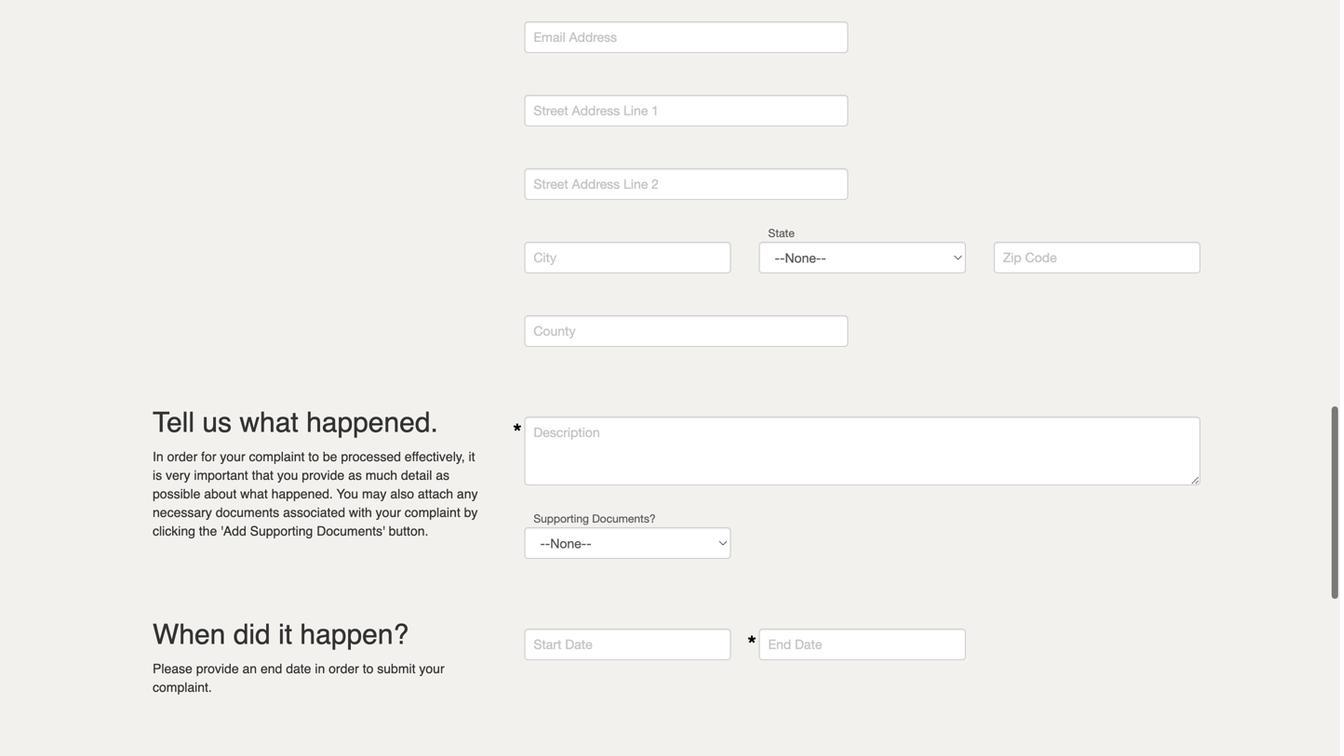 Task type: vqa. For each thing, say whether or not it's contained in the screenshot.
text field on the top
no



Task type: locate. For each thing, give the bounding box(es) containing it.
to inside in order for your complaint to be processed effectively, it is very important that you provide as much detail as possible about what happened. you may also attach any necessary documents associated with your complaint by clicking the 'add supporting documents' button.
[[308, 450, 319, 464]]

complaint up "you"
[[249, 450, 305, 464]]

0 vertical spatial order
[[167, 450, 198, 464]]

1 horizontal spatial order
[[329, 662, 359, 677]]

address
[[569, 29, 617, 45], [572, 103, 620, 118], [572, 176, 620, 192]]

start
[[534, 637, 562, 652]]

your inside please provide an end date in order to submit your complaint.
[[419, 662, 445, 677]]

0 vertical spatial provide
[[302, 468, 345, 483]]

date right start
[[565, 637, 593, 652]]

street up city
[[534, 176, 568, 192]]

happened.
[[306, 407, 438, 439], [271, 487, 333, 502]]

1 horizontal spatial it
[[469, 450, 475, 464]]

important
[[194, 468, 248, 483]]

address left 2
[[572, 176, 620, 192]]

line
[[624, 103, 648, 118], [624, 176, 648, 192]]

0 horizontal spatial as
[[348, 468, 362, 483]]

as up attach
[[436, 468, 450, 483]]

date
[[286, 662, 311, 677]]

your up important
[[220, 450, 245, 464]]

supporting documents?
[[534, 512, 656, 525]]

to left submit
[[363, 662, 374, 677]]

0 horizontal spatial supporting
[[250, 524, 313, 539]]

2 vertical spatial your
[[419, 662, 445, 677]]

line left 1
[[624, 103, 648, 118]]

1 vertical spatial your
[[376, 505, 401, 520]]

date
[[565, 637, 593, 652], [795, 637, 822, 652]]

1 vertical spatial what
[[240, 487, 268, 502]]

provide left an
[[196, 662, 239, 677]]

0 horizontal spatial date
[[565, 637, 593, 652]]

street for street address line 1
[[534, 103, 568, 118]]

1 horizontal spatial provide
[[302, 468, 345, 483]]

2 date from the left
[[795, 637, 822, 652]]

it right effectively,
[[469, 450, 475, 464]]

as up you
[[348, 468, 362, 483]]

0 horizontal spatial it
[[278, 619, 292, 651]]

clicking
[[153, 524, 195, 539]]

1 vertical spatial it
[[278, 619, 292, 651]]

date right end
[[795, 637, 822, 652]]

1 horizontal spatial to
[[363, 662, 374, 677]]

provide down be
[[302, 468, 345, 483]]

'add
[[221, 524, 246, 539]]

2 vertical spatial address
[[572, 176, 620, 192]]

very
[[166, 468, 190, 483]]

1 vertical spatial street
[[534, 176, 568, 192]]

also
[[390, 487, 414, 502]]

it
[[469, 450, 475, 464], [278, 619, 292, 651]]

end date
[[768, 637, 822, 652]]

1 vertical spatial happened.
[[271, 487, 333, 502]]

1 vertical spatial order
[[329, 662, 359, 677]]

1 vertical spatial provide
[[196, 662, 239, 677]]

Email Address text field
[[524, 21, 849, 53]]

it right the did
[[278, 619, 292, 651]]

0 horizontal spatial order
[[167, 450, 198, 464]]

Street Address Line 1 text field
[[524, 95, 849, 127]]

0 vertical spatial your
[[220, 450, 245, 464]]

what up documents
[[240, 487, 268, 502]]

supporting inside in order for your complaint to be processed effectively, it is very important that you provide as much detail as possible about what happened. you may also attach any necessary documents associated with your complaint by clicking the 'add supporting documents' button.
[[250, 524, 313, 539]]

in
[[153, 450, 164, 464]]

1 street from the top
[[534, 103, 568, 118]]

happened. inside in order for your complaint to be processed effectively, it is very important that you provide as much detail as possible about what happened. you may also attach any necessary documents associated with your complaint by clicking the 'add supporting documents' button.
[[271, 487, 333, 502]]

order right in
[[329, 662, 359, 677]]

happened. up associated
[[271, 487, 333, 502]]

1
[[652, 103, 659, 118]]

address right email
[[569, 29, 617, 45]]

did
[[233, 619, 271, 651]]

0 vertical spatial street
[[534, 103, 568, 118]]

1 horizontal spatial date
[[795, 637, 822, 652]]

1 date from the left
[[565, 637, 593, 652]]

supporting left documents?
[[534, 512, 589, 525]]

to left be
[[308, 450, 319, 464]]

Street Address Line 2 text field
[[524, 168, 849, 200]]

0 horizontal spatial to
[[308, 450, 319, 464]]

order up very
[[167, 450, 198, 464]]

0 vertical spatial address
[[569, 29, 617, 45]]

an
[[242, 662, 257, 677]]

0 horizontal spatial provide
[[196, 662, 239, 677]]

your right submit
[[419, 662, 445, 677]]

provide inside in order for your complaint to be processed effectively, it is very important that you provide as much detail as possible about what happened. you may also attach any necessary documents associated with your complaint by clicking the 'add supporting documents' button.
[[302, 468, 345, 483]]

1 horizontal spatial your
[[376, 505, 401, 520]]

line left 2
[[624, 176, 648, 192]]

address left 1
[[572, 103, 620, 118]]

when did it happen?
[[153, 619, 409, 651]]

when
[[153, 619, 226, 651]]

provide
[[302, 468, 345, 483], [196, 662, 239, 677]]

supporting down associated
[[250, 524, 313, 539]]

1 vertical spatial to
[[363, 662, 374, 677]]

0 vertical spatial complaint
[[249, 450, 305, 464]]

may
[[362, 487, 387, 502]]

complaint down attach
[[405, 505, 460, 520]]

1 line from the top
[[624, 103, 648, 118]]

address for street address line 1
[[572, 103, 620, 118]]

street
[[534, 103, 568, 118], [534, 176, 568, 192]]

to
[[308, 450, 319, 464], [363, 662, 374, 677]]

End Date text field
[[759, 629, 966, 661]]

0 vertical spatial to
[[308, 450, 319, 464]]

happen?
[[300, 619, 409, 651]]

2 as from the left
[[436, 468, 450, 483]]

attach
[[418, 487, 453, 502]]

documents
[[216, 505, 279, 520]]

your
[[220, 450, 245, 464], [376, 505, 401, 520], [419, 662, 445, 677]]

City text field
[[524, 242, 731, 274]]

0 vertical spatial line
[[624, 103, 648, 118]]

0 vertical spatial what
[[240, 407, 299, 439]]

1 horizontal spatial complaint
[[405, 505, 460, 520]]

2 line from the top
[[624, 176, 648, 192]]

start date
[[534, 637, 593, 652]]

happened. up processed
[[306, 407, 438, 439]]

complaint
[[249, 450, 305, 464], [405, 505, 460, 520]]

be
[[323, 450, 337, 464]]

1 horizontal spatial as
[[436, 468, 450, 483]]

2 horizontal spatial your
[[419, 662, 445, 677]]

detail
[[401, 468, 432, 483]]

necessary
[[153, 505, 212, 520]]

1 vertical spatial line
[[624, 176, 648, 192]]

1 vertical spatial address
[[572, 103, 620, 118]]

much
[[366, 468, 397, 483]]

street down email
[[534, 103, 568, 118]]

2 street from the top
[[534, 176, 568, 192]]

0 vertical spatial it
[[469, 450, 475, 464]]

in
[[315, 662, 325, 677]]

your down the also
[[376, 505, 401, 520]]

what right us
[[240, 407, 299, 439]]

as
[[348, 468, 362, 483], [436, 468, 450, 483]]

it inside in order for your complaint to be processed effectively, it is very important that you provide as much detail as possible about what happened. you may also attach any necessary documents associated with your complaint by clicking the 'add supporting documents' button.
[[469, 450, 475, 464]]

supporting
[[534, 512, 589, 525], [250, 524, 313, 539]]

documents?
[[592, 512, 656, 525]]

order
[[167, 450, 198, 464], [329, 662, 359, 677]]

what
[[240, 407, 299, 439], [240, 487, 268, 502]]



Task type: describe. For each thing, give the bounding box(es) containing it.
us
[[202, 407, 232, 439]]

that
[[252, 468, 274, 483]]

any
[[457, 487, 478, 502]]

provide inside please provide an end date in order to submit your complaint.
[[196, 662, 239, 677]]

effectively,
[[405, 450, 465, 464]]

state
[[768, 227, 795, 240]]

email
[[534, 29, 566, 45]]

county
[[534, 323, 576, 339]]

associated
[[283, 505, 345, 520]]

please provide an end date in order to submit your complaint.
[[153, 662, 445, 695]]

about
[[204, 487, 237, 502]]

order inside in order for your complaint to be processed effectively, it is very important that you provide as much detail as possible about what happened. you may also attach any necessary documents associated with your complaint by clicking the 'add supporting documents' button.
[[167, 450, 198, 464]]

Start Date text field
[[524, 629, 731, 661]]

address for email address
[[569, 29, 617, 45]]

0 horizontal spatial complaint
[[249, 450, 305, 464]]

by
[[464, 505, 478, 520]]

street address line 2
[[534, 176, 659, 192]]

1 as from the left
[[348, 468, 362, 483]]

1 horizontal spatial supporting
[[534, 512, 589, 525]]

you
[[337, 487, 358, 502]]

the
[[199, 524, 217, 539]]

city
[[534, 250, 557, 265]]

button.
[[389, 524, 429, 539]]

description
[[534, 425, 600, 440]]

street for street address line 2
[[534, 176, 568, 192]]

end
[[261, 662, 282, 677]]

tell
[[153, 407, 195, 439]]

Zip Code text field
[[994, 242, 1201, 274]]

what inside in order for your complaint to be processed effectively, it is very important that you provide as much detail as possible about what happened. you may also attach any necessary documents associated with your complaint by clicking the 'add supporting documents' button.
[[240, 487, 268, 502]]

1 vertical spatial complaint
[[405, 505, 460, 520]]

address for street address line 2
[[572, 176, 620, 192]]

zip code
[[1003, 250, 1057, 265]]

end
[[768, 637, 791, 652]]

2
[[652, 176, 659, 192]]

zip
[[1003, 250, 1022, 265]]

0 horizontal spatial your
[[220, 450, 245, 464]]

processed
[[341, 450, 401, 464]]

submit
[[377, 662, 416, 677]]

date for start date
[[565, 637, 593, 652]]

documents'
[[317, 524, 385, 539]]

street address line 1
[[534, 103, 659, 118]]

0 vertical spatial happened.
[[306, 407, 438, 439]]

possible
[[153, 487, 200, 502]]

please
[[153, 662, 192, 677]]

line for 1
[[624, 103, 648, 118]]

complaint.
[[153, 680, 212, 695]]

to inside please provide an end date in order to submit your complaint.
[[363, 662, 374, 677]]

Description text field
[[524, 417, 1201, 486]]

County text field
[[524, 316, 849, 347]]

is
[[153, 468, 162, 483]]

line for 2
[[624, 176, 648, 192]]

order inside please provide an end date in order to submit your complaint.
[[329, 662, 359, 677]]

in order for your complaint to be processed effectively, it is very important that you provide as much detail as possible about what happened. you may also attach any necessary documents associated with your complaint by clicking the 'add supporting documents' button.
[[153, 450, 478, 539]]

code
[[1025, 250, 1057, 265]]

for
[[201, 450, 216, 464]]

with
[[349, 505, 372, 520]]

tell us what happened.
[[153, 407, 438, 439]]

date for end date
[[795, 637, 822, 652]]

email address
[[534, 29, 617, 45]]

you
[[277, 468, 298, 483]]



